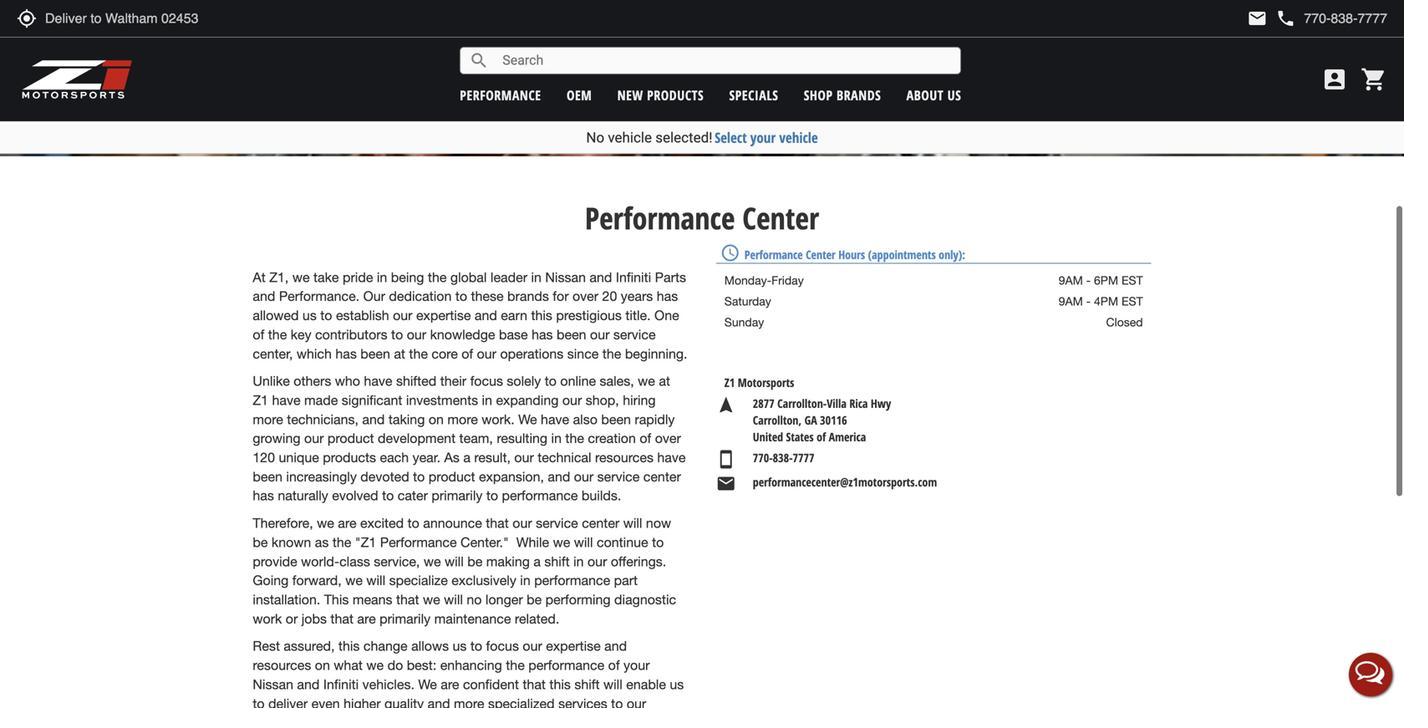 Task type: describe. For each thing, give the bounding box(es) containing it.
friday
[[772, 273, 804, 287]]

year.
[[413, 450, 441, 465]]

vehicles.
[[363, 677, 415, 692]]

1 horizontal spatial be
[[468, 554, 483, 569]]

therefore, we are excited to announce that our service center will now be known as the "z1 performance center."  while we will continue to provide world-class service, we will be making a shift in our offerings. going forward, we will specialize exclusively in performance part installation. this means that we will no longer be performing diagnostic work or jobs that are primarily maintenance related.
[[253, 516, 677, 627]]

resources inside "rest assured, this change allows us to focus our expertise and resources on what we do best: enhancing the performance of your nissan and infiniti vehicles. we are confident that this shift will enable us to deliver even higher quality and more specialized services to"
[[253, 658, 311, 673]]

related.
[[515, 611, 560, 627]]

have down the unlike
[[272, 393, 301, 408]]

performance inside therefore, we are excited to announce that our service center will now be known as the "z1 performance center."  while we will continue to provide world-class service, we will be making a shift in our offerings. going forward, we will specialize exclusively in performance part installation. this means that we will no longer be performing diagnostic work or jobs that are primarily maintenance related.
[[380, 535, 457, 550]]

2 horizontal spatial us
[[670, 677, 684, 692]]

and down technical
[[548, 469, 571, 484]]

to right solely
[[545, 373, 557, 389]]

the inside unlike others who have shifted their focus solely to online sales, we at z1 have made significant investments in expanding our shop, hiring more technicians, and taking on more work. we have also been rapidly growing our product development team, resulting in the creation of over 120 unique products each year. as a result, our technical resources have been increasingly devoted to product expansion, and our service center has naturally evolved to cater primarily to performance builds.
[[566, 431, 584, 446]]

your inside "rest assured, this change allows us to focus our expertise and resources on what we do best: enhancing the performance of your nissan and infiniti vehicles. we are confident that this shift will enable us to deliver even higher quality and more specialized services to"
[[624, 658, 650, 673]]

service,
[[374, 554, 420, 569]]

will up means
[[367, 573, 386, 588]]

Search search field
[[489, 48, 961, 74]]

to down cater
[[408, 516, 420, 531]]

services
[[559, 696, 608, 708]]

1 vertical spatial are
[[357, 611, 376, 627]]

nissan inside "rest assured, this change allows us to focus our expertise and resources on what we do best: enhancing the performance of your nissan and infiniti vehicles. we are confident that this shift will enable us to deliver even higher quality and more specialized services to"
[[253, 677, 293, 692]]

assured,
[[284, 639, 335, 654]]

of up center,
[[253, 327, 264, 342]]

more up team,
[[448, 412, 478, 427]]

expertise inside "rest assured, this change allows us to focus our expertise and resources on what we do best: enhancing the performance of your nissan and infiniti vehicles. we are confident that this shift will enable us to deliver even higher quality and more specialized services to"
[[546, 639, 601, 654]]

have down rapidly
[[658, 450, 686, 465]]

allows
[[411, 639, 449, 654]]

resulting
[[497, 431, 548, 446]]

mail phone
[[1248, 8, 1296, 28]]

investments
[[406, 393, 478, 408]]

access_time performance center hours (appointments only):
[[721, 243, 966, 263]]

oem
[[567, 86, 592, 104]]

0 vertical spatial z1
[[725, 375, 735, 391]]

performance inside access_time performance center hours (appointments only):
[[745, 247, 803, 262]]

about us
[[907, 86, 962, 104]]

more up the growing
[[253, 412, 283, 427]]

forward,
[[292, 573, 342, 588]]

shop brands
[[804, 86, 882, 104]]

no
[[586, 129, 605, 146]]

the up dedication
[[428, 270, 447, 285]]

and right quality
[[428, 696, 450, 708]]

unlike others who have shifted their focus solely to online sales, we at z1 have made significant investments in expanding our shop, hiring more technicians, and taking on more work. we have also been rapidly growing our product development team, resulting in the creation of over 120 unique products each year. as a result, our technical resources have been increasingly devoted to product expansion, and our service center has naturally evolved to cater primarily to performance builds.
[[253, 373, 686, 504]]

prestigious
[[556, 308, 622, 323]]

shop,
[[586, 393, 619, 408]]

been up "since"
[[557, 327, 587, 342]]

center,
[[253, 346, 293, 361]]

made
[[304, 393, 338, 408]]

and down at
[[253, 289, 275, 304]]

devoted
[[361, 469, 409, 484]]

our
[[363, 289, 385, 304]]

will up the exclusively
[[445, 554, 464, 569]]

technicians,
[[287, 412, 359, 427]]

we down specialize
[[423, 592, 440, 607]]

z1 motorsports logo image
[[21, 59, 133, 100]]

shift inside "rest assured, this change allows us to focus our expertise and resources on what we do best: enhancing the performance of your nissan and infiniti vehicles. we are confident that this shift will enable us to deliver even higher quality and more specialized services to"
[[575, 677, 600, 692]]

and up even
[[297, 677, 320, 692]]

service inside unlike others who have shifted their focus solely to online sales, we at z1 have made significant investments in expanding our shop, hiring more technicians, and taking on more work. we have also been rapidly growing our product development team, resulting in the creation of over 120 unique products each year. as a result, our technical resources have been increasingly devoted to product expansion, and our service center has naturally evolved to cater primarily to performance builds.
[[598, 469, 640, 484]]

770-838-7777 link
[[745, 450, 823, 470]]

base
[[499, 327, 528, 342]]

leader
[[491, 270, 528, 285]]

been up creation
[[602, 412, 631, 427]]

dedication
[[389, 289, 452, 304]]

- for 4pm
[[1087, 294, 1091, 308]]

center inside unlike others who have shifted their focus solely to online sales, we at z1 have made significant investments in expanding our shop, hiring more technicians, and taking on more work. we have also been rapidly growing our product development team, resulting in the creation of over 120 unique products each year. as a result, our technical resources have been increasingly devoted to product expansion, and our service center has naturally evolved to cater primarily to performance builds.
[[644, 469, 681, 484]]

that up making
[[486, 516, 509, 531]]

are inside "rest assured, this change allows us to focus our expertise and resources on what we do best: enhancing the performance of your nissan and infiniti vehicles. we are confident that this shift will enable us to deliver even higher quality and more specialized services to"
[[441, 677, 460, 692]]

hiring
[[623, 393, 656, 408]]

z1,
[[269, 270, 289, 285]]

- for 6pm
[[1087, 273, 1091, 287]]

hours
[[839, 247, 866, 262]]

no vehicle selected! select your vehicle
[[586, 128, 818, 147]]

products inside unlike others who have shifted their focus solely to online sales, we at z1 have made significant investments in expanding our shop, hiring more technicians, and taking on more work. we have also been rapidly growing our product development team, resulting in the creation of over 120 unique products each year. as a result, our technical resources have been increasingly devoted to product expansion, and our service center has naturally evolved to cater primarily to performance builds.
[[323, 450, 376, 465]]

2 vertical spatial this
[[550, 677, 571, 692]]

higher
[[344, 696, 381, 708]]

9am - 6pm est
[[1059, 273, 1144, 287]]

1 horizontal spatial product
[[429, 469, 475, 484]]

to down global
[[456, 289, 467, 304]]

phone link
[[1276, 8, 1388, 28]]

announce
[[423, 516, 482, 531]]

has down contributors
[[336, 346, 357, 361]]

class
[[340, 554, 370, 569]]

in up our
[[377, 270, 387, 285]]

on inside unlike others who have shifted their focus solely to online sales, we at z1 have made significant investments in expanding our shop, hiring more technicians, and taking on more work. we have also been rapidly growing our product development team, resulting in the creation of over 120 unique products each year. as a result, our technical resources have been increasingly devoted to product expansion, and our service center has naturally evolved to cater primarily to performance builds.
[[429, 412, 444, 427]]

email
[[716, 474, 737, 494]]

a inside therefore, we are excited to announce that our service center will now be known as the "z1 performance center."  while we will continue to provide world-class service, we will be making a shift in our offerings. going forward, we will specialize exclusively in performance part installation. this means that we will no longer be performing diagnostic work or jobs that are primarily maintenance related.
[[534, 554, 541, 569]]

and up 20
[[590, 270, 612, 285]]

do
[[388, 658, 403, 673]]

has up operations
[[532, 327, 553, 342]]

0 vertical spatial products
[[647, 86, 704, 104]]

parts
[[655, 270, 687, 285]]

beginning.
[[625, 346, 688, 361]]

0 vertical spatial be
[[253, 535, 268, 550]]

evolved
[[332, 488, 378, 504]]

we right while
[[553, 535, 571, 550]]

0 vertical spatial brands
[[837, 86, 882, 104]]

performance link
[[460, 86, 542, 104]]

z1 inside unlike others who have shifted their focus solely to online sales, we at z1 have made significant investments in expanding our shop, hiring more technicians, and taking on more work. we have also been rapidly growing our product development team, resulting in the creation of over 120 unique products each year. as a result, our technical resources have been increasingly devoted to product expansion, and our service center has naturally evolved to cater primarily to performance builds.
[[253, 393, 268, 408]]

team,
[[460, 431, 493, 446]]

1 vertical spatial this
[[339, 639, 360, 654]]

installation.
[[253, 592, 321, 607]]

have left also
[[541, 412, 570, 427]]

now
[[646, 516, 672, 531]]

focus inside "rest assured, this change allows us to focus our expertise and resources on what we do best: enhancing the performance of your nissan and infiniti vehicles. we are confident that this shift will enable us to deliver even higher quality and more specialized services to"
[[486, 639, 519, 654]]

means
[[353, 592, 393, 607]]

technical
[[538, 450, 592, 465]]

more inside "rest assured, this change allows us to focus our expertise and resources on what we do best: enhancing the performance of your nissan and infiniti vehicles. we are confident that this shift will enable us to deliver even higher quality and more specialized services to"
[[454, 696, 485, 708]]

deliver
[[268, 696, 308, 708]]

to left deliver
[[253, 696, 265, 708]]

the left 'core'
[[409, 346, 428, 361]]

america
[[829, 429, 867, 445]]

diagnostic
[[615, 592, 677, 607]]

confident
[[463, 677, 519, 692]]

in right leader
[[531, 270, 542, 285]]

that down specialize
[[396, 592, 419, 607]]

will left continue
[[574, 535, 593, 550]]

key
[[291, 327, 312, 342]]

1 horizontal spatial vehicle
[[780, 128, 818, 147]]

resources inside unlike others who have shifted their focus solely to online sales, we at z1 have made significant investments in expanding our shop, hiring more technicians, and taking on more work. we have also been rapidly growing our product development team, resulting in the creation of over 120 unique products each year. as a result, our technical resources have been increasingly devoted to product expansion, and our service center has naturally evolved to cater primarily to performance builds.
[[595, 450, 654, 465]]

we up as
[[317, 516, 334, 531]]

about
[[907, 86, 944, 104]]

we inside 'at z1, we take pride in being the global leader in nissan and infiniti parts and performance. our dedication to these brands for over 20 years has allowed us to establish our expertise and earn this prestigious title. one of the key contributors to our knowledge base has been our service center, which has been at the core of our operations since the beginning.'
[[293, 270, 310, 285]]

infiniti inside "rest assured, this change allows us to focus our expertise and resources on what we do best: enhancing the performance of your nissan and infiniti vehicles. we are confident that this shift will enable us to deliver even higher quality and more specialized services to"
[[323, 677, 359, 692]]

significant
[[342, 393, 403, 408]]

united
[[753, 429, 784, 445]]

in up technical
[[551, 431, 562, 446]]

30116
[[820, 412, 848, 428]]

has up one
[[657, 289, 678, 304]]

their
[[440, 373, 467, 389]]

we up specialize
[[424, 554, 441, 569]]

sunday
[[725, 315, 764, 329]]

excited
[[360, 516, 404, 531]]

in up work.
[[482, 393, 493, 408]]

at inside unlike others who have shifted their focus solely to online sales, we at z1 have made significant investments in expanding our shop, hiring more technicians, and taking on more work. we have also been rapidly growing our product development team, resulting in the creation of over 120 unique products each year. as a result, our technical resources have been increasingly devoted to product expansion, and our service center has naturally evolved to cater primarily to performance builds.
[[659, 373, 671, 389]]

select
[[715, 128, 747, 147]]

expansion,
[[479, 469, 544, 484]]

exclusively
[[452, 573, 517, 588]]

enable
[[627, 677, 666, 692]]

core
[[432, 346, 458, 361]]

we inside unlike others who have shifted their focus solely to online sales, we at z1 have made significant investments in expanding our shop, hiring more technicians, and taking on more work. we have also been rapidly growing our product development team, resulting in the creation of over 120 unique products each year. as a result, our technical resources have been increasingly devoted to product expansion, and our service center has naturally evolved to cater primarily to performance builds.
[[638, 373, 655, 389]]

that down this
[[331, 611, 354, 627]]

making
[[486, 554, 530, 569]]

states
[[786, 429, 814, 445]]

the up sales,
[[603, 346, 622, 361]]

0 vertical spatial center
[[743, 197, 820, 238]]

performance inside "rest assured, this change allows us to focus our expertise and resources on what we do best: enhancing the performance of your nissan and infiniti vehicles. we are confident that this shift will enable us to deliver even higher quality and more specialized services to"
[[529, 658, 605, 673]]

has inside unlike others who have shifted their focus solely to online sales, we at z1 have made significant investments in expanding our shop, hiring more technicians, and taking on more work. we have also been rapidly growing our product development team, resulting in the creation of over 120 unique products each year. as a result, our technical resources have been increasingly devoted to product expansion, and our service center has naturally evolved to cater primarily to performance builds.
[[253, 488, 274, 504]]

oem link
[[567, 86, 592, 104]]

to right services
[[611, 696, 623, 708]]

quality
[[385, 696, 424, 708]]

a inside unlike others who have shifted their focus solely to online sales, we at z1 have made significant investments in expanding our shop, hiring more technicians, and taking on more work. we have also been rapidly growing our product development team, resulting in the creation of over 120 unique products each year. as a result, our technical resources have been increasingly devoted to product expansion, and our service center has naturally evolved to cater primarily to performance builds.
[[464, 450, 471, 465]]

(appointments
[[868, 247, 936, 262]]

one
[[655, 308, 680, 323]]

est for 9am - 4pm est
[[1122, 294, 1144, 308]]

will left no
[[444, 592, 463, 607]]

we down class
[[346, 573, 363, 588]]

smartphone
[[716, 450, 737, 470]]

solely
[[507, 373, 541, 389]]



Task type: vqa. For each thing, say whether or not it's contained in the screenshot.
performance inside Rest assured, this change allows us to focus our expertise and resources on what we do best: enhancing the performance of your Nissan and Infiniti vehicles. We are confident that this shift will enable us to deliver even higher quality and more specialized services to
yes



Task type: locate. For each thing, give the bounding box(es) containing it.
have up significant
[[364, 373, 393, 389]]

primarily inside unlike others who have shifted their focus solely to online sales, we at z1 have made significant investments in expanding our shop, hiring more technicians, and taking on more work. we have also been rapidly growing our product development team, resulting in the creation of over 120 unique products each year. as a result, our technical resources have been increasingly devoted to product expansion, and our service center has naturally evolved to cater primarily to performance builds.
[[432, 488, 483, 504]]

we inside "rest assured, this change allows us to focus our expertise and resources on what we do best: enhancing the performance of your nissan and infiniti vehicles. we are confident that this shift will enable us to deliver even higher quality and more specialized services to"
[[418, 677, 437, 692]]

0 horizontal spatial resources
[[253, 658, 311, 673]]

expertise up the knowledge
[[416, 308, 471, 323]]

at up shifted at left bottom
[[394, 346, 406, 361]]

2 - from the top
[[1087, 294, 1091, 308]]

shift inside therefore, we are excited to announce that our service center will now be known as the "z1 performance center."  while we will continue to provide world-class service, we will be making a shift in our offerings. going forward, we will specialize exclusively in performance part installation. this means that we will no longer be performing diagnostic work or jobs that are primarily maintenance related.
[[545, 554, 570, 569]]

us right enable
[[670, 677, 684, 692]]

over up prestigious in the left of the page
[[573, 289, 599, 304]]

1 vertical spatial focus
[[486, 639, 519, 654]]

0 horizontal spatial at
[[394, 346, 406, 361]]

been down the 120
[[253, 469, 283, 484]]

has up therefore,
[[253, 488, 274, 504]]

0 vertical spatial performance
[[585, 197, 735, 238]]

performance
[[585, 197, 735, 238], [745, 247, 803, 262], [380, 535, 457, 550]]

vehicle right no
[[608, 129, 652, 146]]

select your vehicle link
[[715, 128, 818, 147]]

770-
[[753, 450, 773, 466]]

knowledge
[[430, 327, 495, 342]]

vehicle inside no vehicle selected! select your vehicle
[[608, 129, 652, 146]]

rest
[[253, 639, 280, 654]]

0 horizontal spatial center
[[582, 516, 620, 531]]

1 vertical spatial on
[[315, 658, 330, 673]]

center up now
[[644, 469, 681, 484]]

1 vertical spatial infiniti
[[323, 677, 359, 692]]

1 horizontal spatial center
[[644, 469, 681, 484]]

0 horizontal spatial expertise
[[416, 308, 471, 323]]

z1 motorsports
[[725, 375, 795, 391]]

center up friday
[[743, 197, 820, 238]]

1 horizontal spatial z1
[[725, 375, 735, 391]]

1 horizontal spatial resources
[[595, 450, 654, 465]]

this up what
[[339, 639, 360, 654]]

0 horizontal spatial your
[[624, 658, 650, 673]]

in up performing
[[574, 554, 584, 569]]

nissan up deliver
[[253, 677, 293, 692]]

growing
[[253, 431, 301, 446]]

1 horizontal spatial brands
[[837, 86, 882, 104]]

specialized
[[488, 696, 555, 708]]

over inside 'at z1, we take pride in being the global leader in nissan and infiniti parts and performance. our dedication to these brands for over 20 years has allowed us to establish our expertise and earn this prestigious title. one of the key contributors to our knowledge base has been our service center, which has been at the core of our operations since the beginning.'
[[573, 289, 599, 304]]

0 vertical spatial shift
[[545, 554, 570, 569]]

product down as
[[429, 469, 475, 484]]

and down these
[[475, 308, 497, 323]]

over inside unlike others who have shifted their focus solely to online sales, we at z1 have made significant investments in expanding our shop, hiring more technicians, and taking on more work. we have also been rapidly growing our product development team, resulting in the creation of over 120 unique products each year. as a result, our technical resources have been increasingly devoted to product expansion, and our service center has naturally evolved to cater primarily to performance builds.
[[655, 431, 681, 446]]

0 horizontal spatial over
[[573, 289, 599, 304]]

rica
[[850, 396, 868, 412]]

to down devoted
[[382, 488, 394, 504]]

us
[[303, 308, 317, 323], [453, 639, 467, 654], [670, 677, 684, 692]]

1 horizontal spatial products
[[647, 86, 704, 104]]

search
[[469, 51, 489, 71]]

0 vertical spatial primarily
[[432, 488, 483, 504]]

1 vertical spatial products
[[323, 450, 376, 465]]

focus inside unlike others who have shifted their focus solely to online sales, we at z1 have made significant investments in expanding our shop, hiring more technicians, and taking on more work. we have also been rapidly growing our product development team, resulting in the creation of over 120 unique products each year. as a result, our technical resources have been increasingly devoted to product expansion, and our service center has naturally evolved to cater primarily to performance builds.
[[470, 373, 503, 389]]

to down the expansion,
[[487, 488, 498, 504]]

that inside "rest assured, this change allows us to focus our expertise and resources on what we do best: enhancing the performance of your nissan and infiniti vehicles. we are confident that this shift will enable us to deliver even higher quality and more specialized services to"
[[523, 677, 546, 692]]

be up the exclusively
[[468, 554, 483, 569]]

brands inside 'at z1, we take pride in being the global leader in nissan and infiniti parts and performance. our dedication to these brands for over 20 years has allowed us to establish our expertise and earn this prestigious title. one of the key contributors to our knowledge base has been our service center, which has been at the core of our operations since the beginning.'
[[508, 289, 549, 304]]

0 vertical spatial nissan
[[546, 270, 586, 285]]

0 vertical spatial on
[[429, 412, 444, 427]]

0 vertical spatial focus
[[470, 373, 503, 389]]

1 vertical spatial -
[[1087, 294, 1091, 308]]

1 horizontal spatial on
[[429, 412, 444, 427]]

z1 up navigation
[[725, 375, 735, 391]]

1 horizontal spatial are
[[357, 611, 376, 627]]

products up 'increasingly'
[[323, 450, 376, 465]]

1 vertical spatial z1
[[253, 393, 268, 408]]

infiniti up the years on the left top of the page
[[616, 270, 652, 285]]

over
[[573, 289, 599, 304], [655, 431, 681, 446]]

1 horizontal spatial performance
[[585, 197, 735, 238]]

provide
[[253, 554, 297, 569]]

1 vertical spatial your
[[624, 658, 650, 673]]

0 vertical spatial us
[[303, 308, 317, 323]]

of down the knowledge
[[462, 346, 473, 361]]

will up continue
[[624, 516, 643, 531]]

mail
[[1248, 8, 1268, 28]]

only):
[[939, 247, 966, 262]]

title.
[[626, 308, 651, 323]]

of inside unlike others who have shifted their focus solely to online sales, we at z1 have made significant investments in expanding our shop, hiring more technicians, and taking on more work. we have also been rapidly growing our product development team, resulting in the creation of over 120 unique products each year. as a result, our technical resources have been increasingly devoted to product expansion, and our service center has naturally evolved to cater primarily to performance builds.
[[640, 431, 652, 446]]

nissan up for
[[546, 270, 586, 285]]

1 vertical spatial a
[[534, 554, 541, 569]]

2 vertical spatial are
[[441, 677, 460, 692]]

0 horizontal spatial products
[[323, 450, 376, 465]]

best:
[[407, 658, 437, 673]]

0 vertical spatial your
[[751, 128, 776, 147]]

performancecenter@z1motorsports.com link
[[745, 474, 946, 494]]

"z1
[[355, 535, 377, 550]]

your up enable
[[624, 658, 650, 673]]

selected!
[[656, 129, 713, 146]]

we right the z1,
[[293, 270, 310, 285]]

1 vertical spatial be
[[468, 554, 483, 569]]

contributors
[[315, 327, 388, 342]]

unique
[[279, 450, 319, 465]]

to up enhancing
[[471, 639, 483, 654]]

of inside "rest assured, this change allows us to focus our expertise and resources on what we do best: enhancing the performance of your nissan and infiniti vehicles. we are confident that this shift will enable us to deliver even higher quality and more specialized services to"
[[608, 658, 620, 673]]

1 vertical spatial service
[[598, 469, 640, 484]]

each
[[380, 450, 409, 465]]

0 vertical spatial we
[[519, 412, 537, 427]]

2 horizontal spatial performance
[[745, 247, 803, 262]]

performance up performing
[[534, 573, 611, 588]]

1 9am from the top
[[1059, 273, 1084, 287]]

also
[[573, 412, 598, 427]]

expertise down related.
[[546, 639, 601, 654]]

monday-
[[725, 273, 772, 287]]

be up related.
[[527, 592, 542, 607]]

naturally
[[278, 488, 328, 504]]

specialize
[[389, 573, 448, 588]]

0 vertical spatial 9am
[[1059, 273, 1084, 287]]

mail link
[[1248, 8, 1268, 28]]

4pm
[[1095, 294, 1119, 308]]

1 vertical spatial brands
[[508, 289, 549, 304]]

even
[[312, 696, 340, 708]]

1 vertical spatial us
[[453, 639, 467, 654]]

in down making
[[520, 573, 531, 588]]

expanding
[[496, 393, 559, 408]]

who
[[335, 373, 360, 389]]

carrollton,
[[753, 412, 802, 428]]

while
[[517, 535, 549, 550]]

of inside 2877 carrollton-villa rica hwy carrollton, ga 30116 united states of america
[[817, 429, 826, 445]]

2 9am from the top
[[1059, 294, 1084, 308]]

been down contributors
[[361, 346, 390, 361]]

1 vertical spatial expertise
[[546, 639, 601, 654]]

9am left 4pm
[[1059, 294, 1084, 308]]

therefore,
[[253, 516, 313, 531]]

performance up service,
[[380, 535, 457, 550]]

are up '"z1'
[[338, 516, 357, 531]]

this
[[324, 592, 349, 607]]

infiniti inside 'at z1, we take pride in being the global leader in nissan and infiniti parts and performance. our dedication to these brands for over 20 years has allowed us to establish our expertise and earn this prestigious title. one of the key contributors to our knowledge base has been our service center, which has been at the core of our operations since the beginning.'
[[616, 270, 652, 285]]

1 horizontal spatial expertise
[[546, 639, 601, 654]]

of down ga
[[817, 429, 826, 445]]

that
[[486, 516, 509, 531], [396, 592, 419, 607], [331, 611, 354, 627], [523, 677, 546, 692]]

we
[[293, 270, 310, 285], [638, 373, 655, 389], [317, 516, 334, 531], [553, 535, 571, 550], [424, 554, 441, 569], [346, 573, 363, 588], [423, 592, 440, 607], [367, 658, 384, 673]]

9am - 4pm est
[[1059, 294, 1144, 308]]

0 vertical spatial center
[[644, 469, 681, 484]]

9am for 9am - 4pm est
[[1059, 294, 1084, 308]]

brands up earn
[[508, 289, 549, 304]]

and up enable
[[605, 639, 627, 654]]

the right as
[[333, 535, 351, 550]]

primarily up 'change'
[[380, 611, 431, 627]]

2 vertical spatial us
[[670, 677, 684, 692]]

2 horizontal spatial are
[[441, 677, 460, 692]]

0 vertical spatial at
[[394, 346, 406, 361]]

us inside 'at z1, we take pride in being the global leader in nissan and infiniti parts and performance. our dedication to these brands for over 20 years has allowed us to establish our expertise and earn this prestigious title. one of the key contributors to our knowledge base has been our service center, which has been at the core of our operations since the beginning.'
[[303, 308, 317, 323]]

performance inside therefore, we are excited to announce that our service center will now be known as the "z1 performance center."  while we will continue to provide world-class service, we will be making a shift in our offerings. going forward, we will specialize exclusively in performance part installation. this means that we will no longer be performing diagnostic work or jobs that are primarily maintenance related.
[[534, 573, 611, 588]]

products
[[647, 86, 704, 104], [323, 450, 376, 465]]

performance up monday-friday
[[745, 247, 803, 262]]

center left hours in the top of the page
[[806, 247, 836, 262]]

1 vertical spatial shift
[[575, 677, 600, 692]]

have
[[364, 373, 393, 389], [272, 393, 301, 408], [541, 412, 570, 427], [658, 450, 686, 465]]

brands right shop
[[837, 86, 882, 104]]

focus up enhancing
[[486, 639, 519, 654]]

est up closed
[[1122, 294, 1144, 308]]

0 horizontal spatial nissan
[[253, 677, 293, 692]]

saturday
[[725, 294, 772, 308]]

0 vertical spatial infiniti
[[616, 270, 652, 285]]

us up key
[[303, 308, 317, 323]]

specials
[[730, 86, 779, 104]]

to up cater
[[413, 469, 425, 484]]

1 horizontal spatial we
[[519, 412, 537, 427]]

0 horizontal spatial we
[[418, 677, 437, 692]]

rest assured, this change allows us to focus our expertise and resources on what we do best: enhancing the performance of your nissan and infiniti vehicles. we are confident that this shift will enable us to deliver even higher quality and more specialized services to 
[[253, 639, 684, 708]]

- left the 6pm
[[1087, 273, 1091, 287]]

and down significant
[[362, 412, 385, 427]]

1 horizontal spatial over
[[655, 431, 681, 446]]

us up enhancing
[[453, 639, 467, 654]]

our inside "rest assured, this change allows us to focus our expertise and resources on what we do best: enhancing the performance of your nissan and infiniti vehicles. we are confident that this shift will enable us to deliver even higher quality and more specialized services to"
[[523, 639, 543, 654]]

ga
[[805, 412, 818, 428]]

take
[[314, 270, 339, 285]]

770-838-7777
[[753, 450, 815, 466]]

the inside "rest assured, this change allows us to focus our expertise and resources on what we do best: enhancing the performance of your nissan and infiniti vehicles. we are confident that this shift will enable us to deliver even higher quality and more specialized services to"
[[506, 658, 525, 673]]

2 horizontal spatial be
[[527, 592, 542, 607]]

at
[[394, 346, 406, 361], [659, 373, 671, 389]]

to down dedication
[[391, 327, 403, 342]]

0 horizontal spatial vehicle
[[608, 129, 652, 146]]

the down allowed
[[268, 327, 287, 342]]

2 vertical spatial performance
[[380, 535, 457, 550]]

specials link
[[730, 86, 779, 104]]

on down the assured,
[[315, 658, 330, 673]]

to down performance.
[[320, 308, 332, 323]]

-
[[1087, 273, 1091, 287], [1087, 294, 1091, 308]]

we down expanding
[[519, 412, 537, 427]]

increasingly
[[286, 469, 357, 484]]

1 vertical spatial product
[[429, 469, 475, 484]]

6pm
[[1095, 273, 1119, 287]]

we up hiring
[[638, 373, 655, 389]]

service down title.
[[614, 327, 656, 342]]

- left 4pm
[[1087, 294, 1091, 308]]

9am for 9am - 6pm est
[[1059, 273, 1084, 287]]

these
[[471, 289, 504, 304]]

has
[[657, 289, 678, 304], [532, 327, 553, 342], [336, 346, 357, 361], [253, 488, 274, 504]]

service inside therefore, we are excited to announce that our service center will now be known as the "z1 performance center."  while we will continue to provide world-class service, we will be making a shift in our offerings. going forward, we will specialize exclusively in performance part installation. this means that we will no longer be performing diagnostic work or jobs that are primarily maintenance related.
[[536, 516, 578, 531]]

shop
[[804, 86, 833, 104]]

0 vertical spatial service
[[614, 327, 656, 342]]

1 vertical spatial resources
[[253, 658, 311, 673]]

1 vertical spatial 9am
[[1059, 294, 1084, 308]]

1 horizontal spatial primarily
[[432, 488, 483, 504]]

will inside "rest assured, this change allows us to focus our expertise and resources on what we do best: enhancing the performance of your nissan and infiniti vehicles. we are confident that this shift will enable us to deliver even higher quality and more specialized services to"
[[604, 677, 623, 692]]

0 vertical spatial over
[[573, 289, 599, 304]]

0 vertical spatial product
[[328, 431, 374, 446]]

we inside "rest assured, this change allows us to focus our expertise and resources on what we do best: enhancing the performance of your nissan and infiniti vehicles. we are confident that this shift will enable us to deliver even higher quality and more specialized services to"
[[367, 658, 384, 673]]

at
[[253, 270, 266, 285]]

1 est from the top
[[1122, 273, 1144, 287]]

0 horizontal spatial a
[[464, 450, 471, 465]]

are down enhancing
[[441, 677, 460, 692]]

0 horizontal spatial performance
[[380, 535, 457, 550]]

1 horizontal spatial us
[[453, 639, 467, 654]]

2877
[[753, 396, 775, 412]]

at down beginning.
[[659, 373, 671, 389]]

our
[[393, 308, 413, 323], [407, 327, 427, 342], [590, 327, 610, 342], [477, 346, 497, 361], [563, 393, 582, 408], [304, 431, 324, 446], [515, 450, 534, 465], [574, 469, 594, 484], [513, 516, 532, 531], [588, 554, 607, 569], [523, 639, 543, 654]]

shop brands link
[[804, 86, 882, 104]]

to down now
[[652, 535, 664, 550]]

motorsports
[[738, 375, 795, 391]]

resources down creation
[[595, 450, 654, 465]]

your right select
[[751, 128, 776, 147]]

on down investments at the bottom of page
[[429, 412, 444, 427]]

2 vertical spatial service
[[536, 516, 578, 531]]

new
[[618, 86, 644, 104]]

performance center
[[585, 197, 820, 238]]

expertise inside 'at z1, we take pride in being the global leader in nissan and infiniti parts and performance. our dedication to these brands for over 20 years has allowed us to establish our expertise and earn this prestigious title. one of the key contributors to our knowledge base has been our service center, which has been at the core of our operations since the beginning.'
[[416, 308, 471, 323]]

0 horizontal spatial are
[[338, 516, 357, 531]]

of down diagnostic
[[608, 658, 620, 673]]

others
[[294, 373, 331, 389]]

2 vertical spatial be
[[527, 592, 542, 607]]

1 horizontal spatial infiniti
[[616, 270, 652, 285]]

1 - from the top
[[1087, 273, 1091, 287]]

1 vertical spatial we
[[418, 677, 437, 692]]

we down best:
[[418, 677, 437, 692]]

1 vertical spatial est
[[1122, 294, 1144, 308]]

0 vertical spatial est
[[1122, 273, 1144, 287]]

0 vertical spatial are
[[338, 516, 357, 531]]

enhancing
[[440, 658, 502, 673]]

0 horizontal spatial brands
[[508, 289, 549, 304]]

what
[[334, 658, 363, 673]]

unlike
[[253, 373, 290, 389]]

this inside 'at z1, we take pride in being the global leader in nissan and infiniti parts and performance. our dedication to these brands for over 20 years has allowed us to establish our expertise and earn this prestigious title. one of the key contributors to our knowledge base has been our service center, which has been at the core of our operations since the beginning.'
[[531, 308, 553, 323]]

service inside 'at z1, we take pride in being the global leader in nissan and infiniti parts and performance. our dedication to these brands for over 20 years has allowed us to establish our expertise and earn this prestigious title. one of the key contributors to our knowledge base has been our service center, which has been at the core of our operations since the beginning.'
[[614, 327, 656, 342]]

years
[[621, 289, 653, 304]]

the up the confident
[[506, 658, 525, 673]]

about us link
[[907, 86, 962, 104]]

0 horizontal spatial z1
[[253, 393, 268, 408]]

we inside unlike others who have shifted their focus solely to online sales, we at z1 have made significant investments in expanding our shop, hiring more technicians, and taking on more work. we have also been rapidly growing our product development team, resulting in the creation of over 120 unique products each year. as a result, our technical resources have been increasingly devoted to product expansion, and our service center has naturally evolved to cater primarily to performance builds.
[[519, 412, 537, 427]]

a right as
[[464, 450, 471, 465]]

the up technical
[[566, 431, 584, 446]]

us
[[948, 86, 962, 104]]

1 horizontal spatial a
[[534, 554, 541, 569]]

performance inside unlike others who have shifted their focus solely to online sales, we at z1 have made significant investments in expanding our shop, hiring more technicians, and taking on more work. we have also been rapidly growing our product development team, resulting in the creation of over 120 unique products each year. as a result, our technical resources have been increasingly devoted to product expansion, and our service center has naturally evolved to cater primarily to performance builds.
[[502, 488, 578, 504]]

center down builds.
[[582, 516, 620, 531]]

global
[[451, 270, 487, 285]]

20
[[603, 289, 617, 304]]

closed
[[1107, 315, 1144, 329]]

1 vertical spatial center
[[582, 516, 620, 531]]

a
[[464, 450, 471, 465], [534, 554, 541, 569]]

at inside 'at z1, we take pride in being the global leader in nissan and infiniti parts and performance. our dedication to these brands for over 20 years has allowed us to establish our expertise and earn this prestigious title. one of the key contributors to our knowledge base has been our service center, which has been at the core of our operations since the beginning.'
[[394, 346, 406, 361]]

nissan inside 'at z1, we take pride in being the global leader in nissan and infiniti parts and performance. our dedication to these brands for over 20 years has allowed us to establish our expertise and earn this prestigious title. one of the key contributors to our knowledge base has been our service center, which has been at the core of our operations since the beginning.'
[[546, 270, 586, 285]]

center inside access_time performance center hours (appointments only):
[[806, 247, 836, 262]]

new products link
[[618, 86, 704, 104]]

1 vertical spatial performance
[[745, 247, 803, 262]]

product down technicians,
[[328, 431, 374, 446]]

carrollton-
[[778, 396, 827, 412]]

performance down search
[[460, 86, 542, 104]]

on inside "rest assured, this change allows us to focus our expertise and resources on what we do best: enhancing the performance of your nissan and infiniti vehicles. we are confident that this shift will enable us to deliver even higher quality and more specialized services to"
[[315, 658, 330, 673]]

result,
[[474, 450, 511, 465]]

0 horizontal spatial on
[[315, 658, 330, 673]]

service up while
[[536, 516, 578, 531]]

which
[[297, 346, 332, 361]]

0 horizontal spatial infiniti
[[323, 677, 359, 692]]

0 horizontal spatial product
[[328, 431, 374, 446]]

1 vertical spatial at
[[659, 373, 671, 389]]

the inside therefore, we are excited to announce that our service center will now be known as the "z1 performance center."  while we will continue to provide world-class service, we will be making a shift in our offerings. going forward, we will specialize exclusively in performance part installation. this means that we will no longer be performing diagnostic work or jobs that are primarily maintenance related.
[[333, 535, 351, 550]]

0 horizontal spatial shift
[[545, 554, 570, 569]]

shift down while
[[545, 554, 570, 569]]

center
[[644, 469, 681, 484], [582, 516, 620, 531]]

more down the confident
[[454, 696, 485, 708]]

establish
[[336, 308, 389, 323]]

2 est from the top
[[1122, 294, 1144, 308]]

z1 down the unlike
[[253, 393, 268, 408]]

1 vertical spatial over
[[655, 431, 681, 446]]

primarily inside therefore, we are excited to announce that our service center will now be known as the "z1 performance center."  while we will continue to provide world-class service, we will be making a shift in our offerings. going forward, we will specialize exclusively in performance part installation. this means that we will no longer be performing diagnostic work or jobs that are primarily maintenance related.
[[380, 611, 431, 627]]

0 vertical spatial this
[[531, 308, 553, 323]]

sales,
[[600, 373, 634, 389]]

going
[[253, 573, 289, 588]]

est right the 6pm
[[1122, 273, 1144, 287]]

est for 9am - 6pm est
[[1122, 273, 1144, 287]]

performance.
[[279, 289, 360, 304]]

0 horizontal spatial us
[[303, 308, 317, 323]]

0 horizontal spatial primarily
[[380, 611, 431, 627]]

1 horizontal spatial at
[[659, 373, 671, 389]]

1 vertical spatial nissan
[[253, 677, 293, 692]]

0 vertical spatial a
[[464, 450, 471, 465]]

1 horizontal spatial nissan
[[546, 270, 586, 285]]

1 horizontal spatial shift
[[575, 677, 600, 692]]

shopping_cart
[[1361, 66, 1388, 93]]

center inside therefore, we are excited to announce that our service center will now be known as the "z1 performance center."  while we will continue to provide world-class service, we will be making a shift in our offerings. going forward, we will specialize exclusively in performance part installation. this means that we will no longer be performing diagnostic work or jobs that are primarily maintenance related.
[[582, 516, 620, 531]]

as
[[315, 535, 329, 550]]



